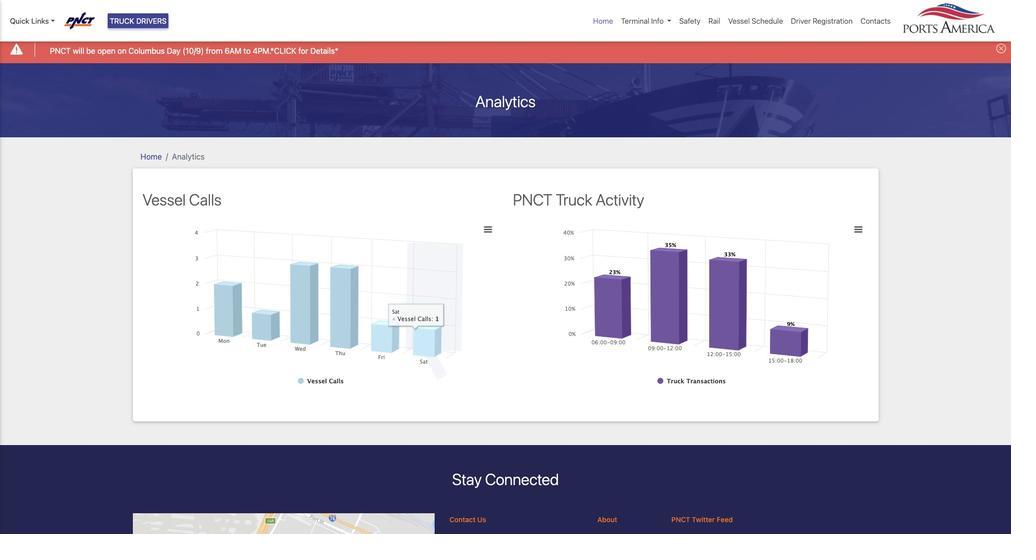 Task type: locate. For each thing, give the bounding box(es) containing it.
vessel right rail at the top right of the page
[[729, 16, 750, 25]]

vessel left calls
[[143, 190, 186, 209]]

1 vertical spatial home
[[141, 152, 162, 161]]

1 vertical spatial pnct
[[513, 190, 553, 209]]

0 horizontal spatial home
[[141, 152, 162, 161]]

0 horizontal spatial vessel
[[143, 190, 186, 209]]

terminal info link
[[617, 11, 676, 30]]

open
[[97, 46, 116, 55]]

0 vertical spatial pnct
[[50, 46, 71, 55]]

1 vertical spatial vessel
[[143, 190, 186, 209]]

0 vertical spatial home
[[594, 16, 613, 25]]

analytics
[[476, 92, 536, 110], [172, 152, 205, 161]]

feed
[[717, 516, 733, 524]]

pnct inside alert
[[50, 46, 71, 55]]

to
[[244, 46, 251, 55]]

1 vertical spatial truck
[[556, 190, 593, 209]]

truck drivers link
[[108, 13, 169, 28]]

rail link
[[705, 11, 725, 30]]

pnct will be open on columbus day (10/9) from 6am to 4pm.*click for details*
[[50, 46, 339, 55]]

vessel schedule link
[[725, 11, 787, 30]]

quick
[[10, 16, 29, 25]]

pnct will be open on columbus day (10/9) from 6am to 4pm.*click for details* link
[[50, 45, 339, 57]]

pnct twitter feed
[[672, 516, 733, 524]]

driver registration
[[791, 16, 853, 25]]

contact
[[450, 516, 476, 524]]

on
[[118, 46, 127, 55]]

1 horizontal spatial truck
[[556, 190, 593, 209]]

day
[[167, 46, 181, 55]]

0 vertical spatial vessel
[[729, 16, 750, 25]]

columbus
[[129, 46, 165, 55]]

terminal info
[[621, 16, 664, 25]]

safety
[[680, 16, 701, 25]]

truck
[[110, 16, 134, 25], [556, 190, 593, 209]]

vessel for vessel calls
[[143, 190, 186, 209]]

be
[[86, 46, 95, 55]]

us
[[478, 516, 486, 524]]

vessel
[[729, 16, 750, 25], [143, 190, 186, 209]]

truck drivers
[[110, 16, 167, 25]]

1 vertical spatial home link
[[141, 152, 162, 161]]

0 horizontal spatial pnct
[[50, 46, 71, 55]]

contacts link
[[857, 11, 895, 30]]

home link
[[590, 11, 617, 30], [141, 152, 162, 161]]

0 horizontal spatial truck
[[110, 16, 134, 25]]

home
[[594, 16, 613, 25], [141, 152, 162, 161]]

details*
[[311, 46, 339, 55]]

stay connected
[[452, 470, 559, 489]]

2 vertical spatial pnct
[[672, 516, 690, 524]]

1 vertical spatial analytics
[[172, 152, 205, 161]]

0 horizontal spatial analytics
[[172, 152, 205, 161]]

pnct for pnct will be open on columbus day (10/9) from 6am to 4pm.*click for details*
[[50, 46, 71, 55]]

vessel inside the vessel schedule link
[[729, 16, 750, 25]]

pnct for pnct truck activity
[[513, 190, 553, 209]]

1 horizontal spatial home link
[[590, 11, 617, 30]]

1 horizontal spatial vessel
[[729, 16, 750, 25]]

truck left activity
[[556, 190, 593, 209]]

4pm.*click
[[253, 46, 296, 55]]

driver registration link
[[787, 11, 857, 30]]

1 horizontal spatial pnct
[[513, 190, 553, 209]]

truck left drivers on the left of the page
[[110, 16, 134, 25]]

quick links link
[[10, 15, 55, 26]]

connected
[[485, 470, 559, 489]]

terminal
[[621, 16, 650, 25]]

activity
[[596, 190, 645, 209]]

2 horizontal spatial pnct
[[672, 516, 690, 524]]

pnct
[[50, 46, 71, 55], [513, 190, 553, 209], [672, 516, 690, 524]]

1 horizontal spatial analytics
[[476, 92, 536, 110]]

(10/9)
[[183, 46, 204, 55]]



Task type: vqa. For each thing, say whether or not it's contained in the screenshot.
leftmost Home link
yes



Task type: describe. For each thing, give the bounding box(es) containing it.
pnct truck activity
[[513, 190, 645, 209]]

0 vertical spatial truck
[[110, 16, 134, 25]]

schedule
[[752, 16, 783, 25]]

0 horizontal spatial home link
[[141, 152, 162, 161]]

links
[[31, 16, 49, 25]]

pnct for pnct twitter feed
[[672, 516, 690, 524]]

driver
[[791, 16, 811, 25]]

vessel schedule
[[729, 16, 783, 25]]

contact us
[[450, 516, 486, 524]]

vessel for vessel schedule
[[729, 16, 750, 25]]

0 vertical spatial home link
[[590, 11, 617, 30]]

will
[[73, 46, 84, 55]]

contacts
[[861, 16, 891, 25]]

safety link
[[676, 11, 705, 30]]

close image
[[997, 44, 1007, 54]]

for
[[299, 46, 308, 55]]

quick links
[[10, 16, 49, 25]]

twitter
[[692, 516, 715, 524]]

pnct will be open on columbus day (10/9) from 6am to 4pm.*click for details* alert
[[0, 36, 1012, 63]]

calls
[[189, 190, 222, 209]]

about
[[598, 516, 618, 524]]

drivers
[[136, 16, 167, 25]]

1 horizontal spatial home
[[594, 16, 613, 25]]

vessel calls
[[143, 190, 222, 209]]

0 vertical spatial analytics
[[476, 92, 536, 110]]

6am
[[225, 46, 242, 55]]

rail
[[709, 16, 721, 25]]

stay
[[452, 470, 482, 489]]

info
[[652, 16, 664, 25]]

from
[[206, 46, 223, 55]]

registration
[[813, 16, 853, 25]]



